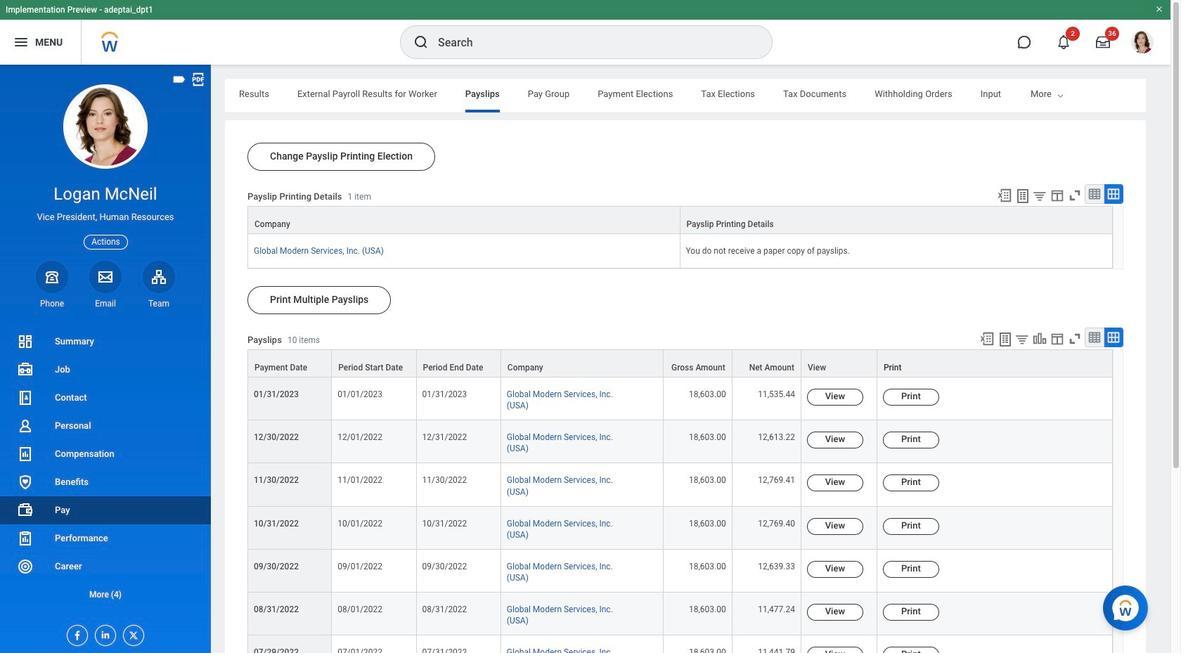 Task type: vqa. For each thing, say whether or not it's contained in the screenshot.
the bottommost Select to filter grid data image
yes



Task type: locate. For each thing, give the bounding box(es) containing it.
1 vertical spatial export to worksheets image
[[997, 331, 1014, 348]]

0 vertical spatial toolbar
[[991, 184, 1124, 206]]

0 vertical spatial table image
[[1088, 187, 1102, 201]]

row
[[248, 206, 1113, 234], [248, 234, 1113, 269], [248, 350, 1113, 378], [248, 378, 1113, 421], [248, 421, 1113, 464], [248, 464, 1113, 507], [248, 507, 1113, 550], [248, 550, 1113, 593], [248, 593, 1113, 636], [248, 636, 1113, 653]]

8 row from the top
[[248, 550, 1113, 593]]

view team image
[[150, 268, 167, 285]]

search image
[[413, 34, 430, 51]]

email logan mcneil element
[[89, 298, 122, 309]]

list
[[0, 328, 211, 609]]

banner
[[0, 0, 1171, 65]]

toolbar
[[991, 184, 1124, 206], [973, 328, 1124, 350]]

1 table image from the top
[[1088, 187, 1102, 201]]

view worker - expand/collapse chart image
[[1032, 331, 1048, 347]]

1 vertical spatial table image
[[1088, 331, 1102, 345]]

0 horizontal spatial export to worksheets image
[[997, 331, 1014, 348]]

fullscreen image
[[1067, 331, 1083, 347]]

expand table image
[[1107, 331, 1121, 345]]

2 row from the top
[[248, 234, 1113, 269]]

facebook image
[[68, 626, 83, 641]]

4 row from the top
[[248, 378, 1113, 421]]

export to worksheets image left select to filter grid data icon
[[1015, 188, 1032, 205]]

team logan mcneil element
[[143, 298, 175, 309]]

export to worksheets image for select to filter grid data icon
[[1015, 188, 1032, 205]]

phone image
[[42, 268, 62, 285]]

export to excel image
[[997, 188, 1013, 203]]

table image left expand table icon
[[1088, 187, 1102, 201]]

profile logan mcneil image
[[1131, 31, 1154, 56]]

linkedin image
[[96, 626, 111, 641]]

2 table image from the top
[[1088, 331, 1102, 345]]

select to filter grid data image
[[1032, 188, 1048, 203]]

0 vertical spatial export to worksheets image
[[1015, 188, 1032, 205]]

3 row from the top
[[248, 350, 1113, 378]]

export to worksheets image left select to filter grid data image
[[997, 331, 1014, 348]]

1 horizontal spatial export to worksheets image
[[1015, 188, 1032, 205]]

export to worksheets image
[[1015, 188, 1032, 205], [997, 331, 1014, 348]]

7 row from the top
[[248, 507, 1113, 550]]

justify image
[[13, 34, 30, 51]]

table image
[[1088, 187, 1102, 201], [1088, 331, 1102, 345]]

expand table image
[[1107, 187, 1121, 201]]

notifications large image
[[1057, 35, 1071, 49]]

table image left expand table image
[[1088, 331, 1102, 345]]

navigation pane region
[[0, 65, 211, 653]]

tab list
[[225, 79, 1181, 113]]

benefits image
[[17, 474, 34, 491]]

performance image
[[17, 530, 34, 547]]



Task type: describe. For each thing, give the bounding box(es) containing it.
Search Workday  search field
[[438, 27, 743, 58]]

fullscreen image
[[1067, 188, 1083, 203]]

mail image
[[97, 268, 114, 285]]

table image for expand table image
[[1088, 331, 1102, 345]]

click to view/edit grid preferences image
[[1050, 331, 1065, 347]]

table image for expand table icon
[[1088, 187, 1102, 201]]

inbox large image
[[1096, 35, 1110, 49]]

click to view/edit grid preferences image
[[1050, 188, 1065, 203]]

tag image
[[172, 72, 187, 87]]

9 row from the top
[[248, 593, 1113, 636]]

contact image
[[17, 390, 34, 406]]

x image
[[124, 626, 139, 641]]

5 row from the top
[[248, 421, 1113, 464]]

summary image
[[17, 333, 34, 350]]

pay image
[[17, 502, 34, 519]]

personal image
[[17, 418, 34, 435]]

1 row from the top
[[248, 206, 1113, 234]]

select to filter grid data image
[[1015, 332, 1030, 347]]

career image
[[17, 558, 34, 575]]

export to worksheets image for select to filter grid data image
[[997, 331, 1014, 348]]

job image
[[17, 361, 34, 378]]

10 row from the top
[[248, 636, 1113, 653]]

view printable version (pdf) image
[[191, 72, 206, 87]]

phone logan mcneil element
[[36, 298, 68, 309]]

compensation image
[[17, 446, 34, 463]]

close environment banner image
[[1155, 5, 1164, 13]]

1 vertical spatial toolbar
[[973, 328, 1124, 350]]

6 row from the top
[[248, 464, 1113, 507]]

export to excel image
[[980, 331, 995, 347]]



